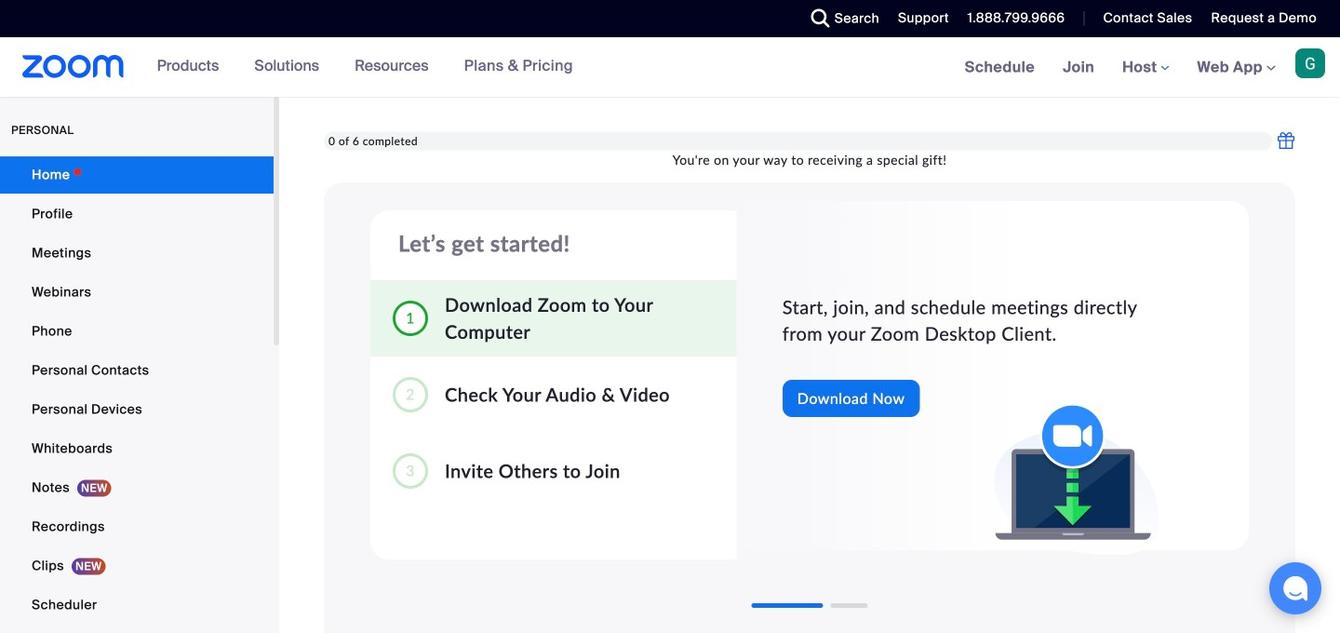 Task type: vqa. For each thing, say whether or not it's contained in the screenshot.
6th menu item from the bottom of the 'admin menu' Menu
no



Task type: locate. For each thing, give the bounding box(es) containing it.
profile picture image
[[1296, 48, 1326, 78]]

zoom logo image
[[22, 55, 124, 78]]

banner
[[0, 37, 1341, 98]]



Task type: describe. For each thing, give the bounding box(es) containing it.
product information navigation
[[143, 37, 587, 97]]

open chat image
[[1283, 575, 1309, 601]]

personal menu menu
[[0, 156, 274, 633]]

meetings navigation
[[951, 37, 1341, 98]]



